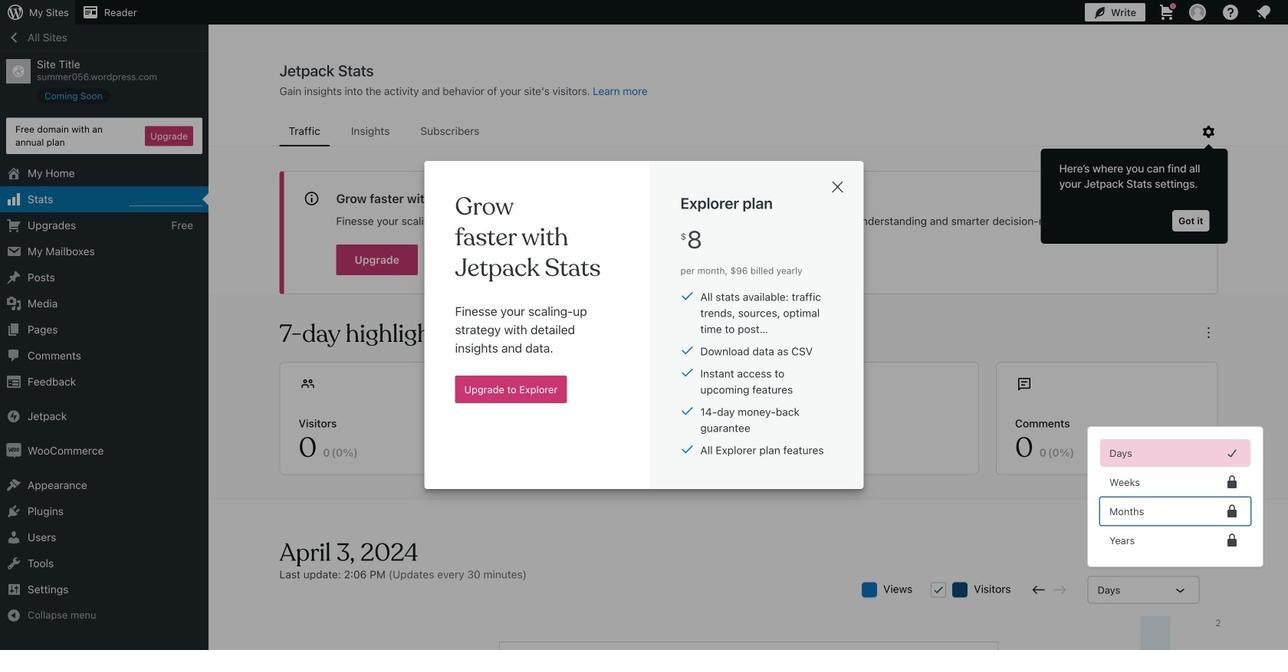 Task type: locate. For each thing, give the bounding box(es) containing it.
help image
[[1222, 3, 1240, 21]]

my shopping cart image
[[1158, 3, 1176, 21]]

None button
[[1100, 439, 1251, 467], [1100, 469, 1251, 496], [1100, 498, 1251, 525], [1100, 527, 1251, 554], [1100, 439, 1251, 467], [1100, 469, 1251, 496], [1100, 498, 1251, 525], [1100, 527, 1251, 554]]

update your profile, personal settings, and more image
[[1189, 3, 1207, 21]]

highest hourly views 0 image
[[130, 196, 202, 206]]

tooltip
[[1033, 141, 1228, 244]]

manage your notifications image
[[1254, 3, 1273, 21]]

img image
[[6, 443, 21, 459]]

option group
[[1100, 439, 1251, 554]]

menu
[[279, 117, 1200, 146]]

None checkbox
[[931, 582, 946, 598]]

jetpack stats main content
[[209, 61, 1288, 650]]



Task type: vqa. For each thing, say whether or not it's contained in the screenshot.
checkbox inside Jetpack Stats main content
yes



Task type: describe. For each thing, give the bounding box(es) containing it.
none checkbox inside jetpack stats "main content"
[[931, 582, 946, 598]]

close image
[[829, 178, 847, 196]]

close image
[[1180, 190, 1199, 209]]

menu inside jetpack stats "main content"
[[279, 117, 1200, 146]]



